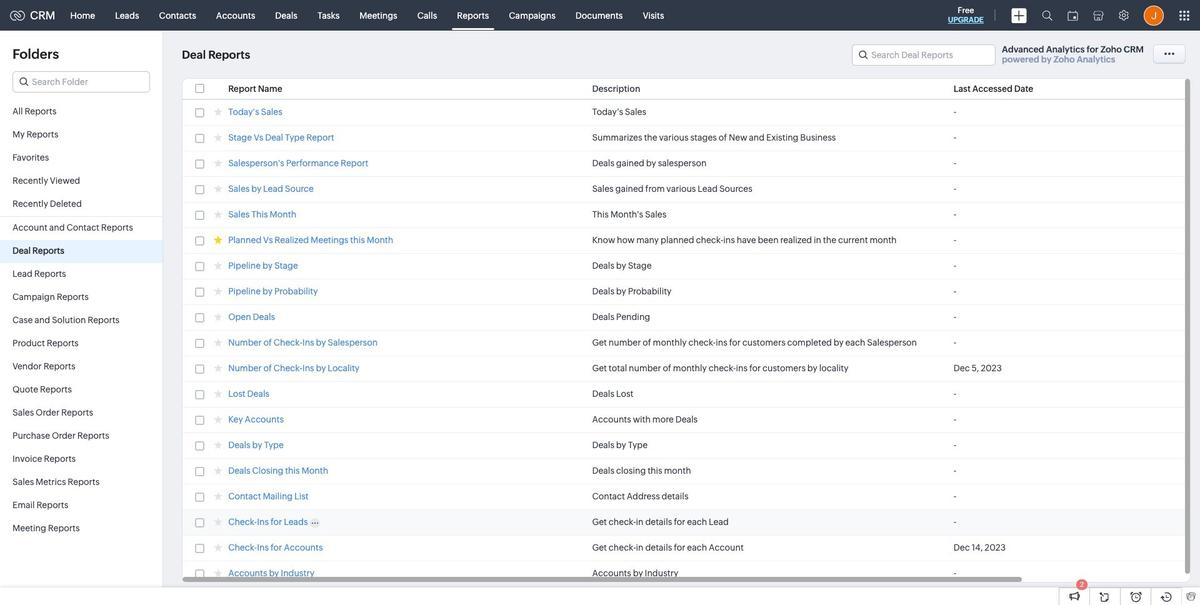 Task type: locate. For each thing, give the bounding box(es) containing it.
create menu element
[[1004, 0, 1034, 30]]

search image
[[1042, 10, 1053, 21]]

profile element
[[1136, 0, 1171, 30]]

Search Folder text field
[[13, 72, 149, 92]]

calendar image
[[1068, 10, 1078, 20]]

logo image
[[10, 10, 25, 20]]

create menu image
[[1011, 8, 1027, 23]]



Task type: vqa. For each thing, say whether or not it's contained in the screenshot.
Calendar icon
yes



Task type: describe. For each thing, give the bounding box(es) containing it.
search element
[[1034, 0, 1060, 31]]

profile image
[[1144, 5, 1164, 25]]

Search Deal Reports text field
[[853, 45, 995, 65]]



